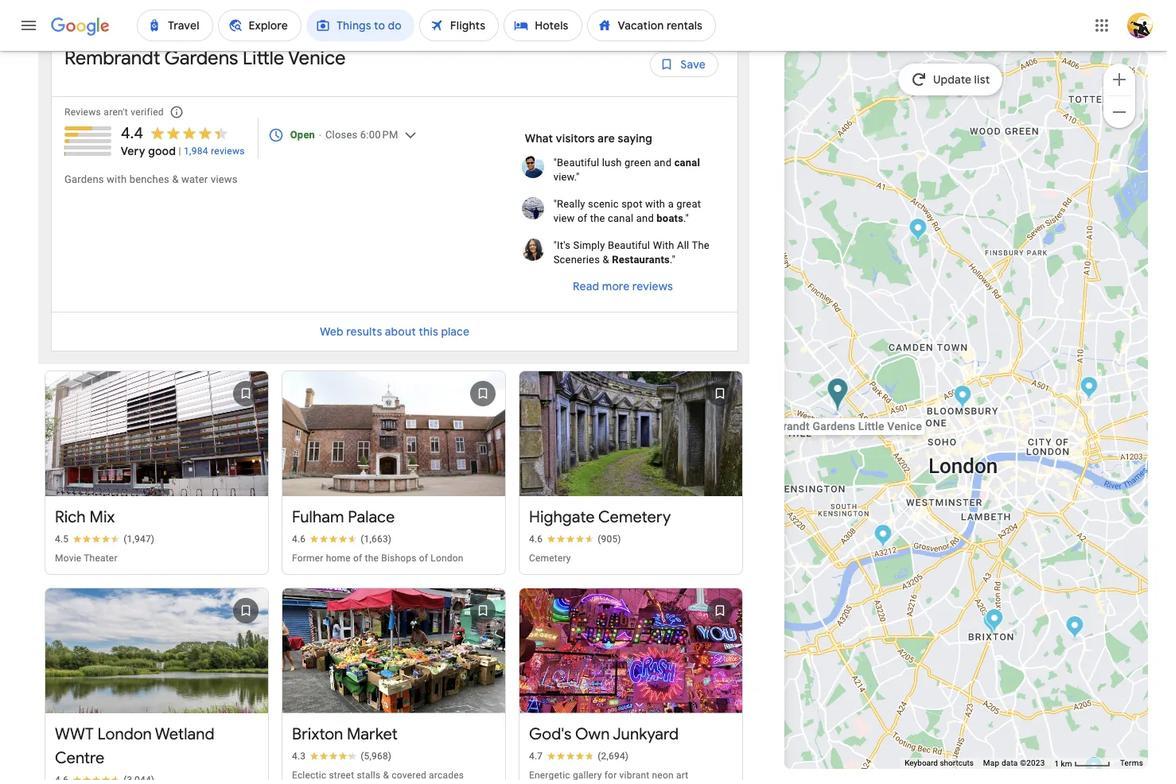Task type: locate. For each thing, give the bounding box(es) containing it.
1,984
[[184, 145, 208, 157]]

4.6
[[292, 534, 306, 545], [529, 534, 543, 545]]

0 horizontal spatial canal
[[608, 212, 634, 224]]

4.4 out of 5 stars from 1,984 reviews. very good. element
[[121, 123, 245, 159]]

house of dreams museum image
[[1065, 615, 1084, 642]]

this
[[419, 324, 438, 339]]

1 vertical spatial gardens
[[64, 173, 104, 185]]

visitors
[[556, 131, 595, 145]]

1 vertical spatial ."
[[670, 254, 675, 266]]

boats ."
[[657, 212, 689, 224]]

reviews up views
[[211, 145, 245, 157]]

rembrandt gardens little venice image
[[827, 377, 848, 413]]

0 horizontal spatial 4.6
[[292, 534, 306, 545]]

1 horizontal spatial canal
[[674, 157, 700, 169]]

keyboard shortcuts button
[[905, 758, 974, 769]]

cemetery
[[598, 507, 671, 527], [529, 553, 571, 564]]

1 horizontal spatial 4.6
[[529, 534, 543, 545]]

green
[[625, 157, 651, 169]]

of inside "really scenic spot with a great view of the canal and
[[578, 212, 587, 224]]

london right bishops
[[431, 553, 464, 564]]

brixton
[[292, 724, 343, 744]]

0 horizontal spatial london
[[97, 724, 152, 744]]

wwt
[[55, 724, 94, 744]]

1 vertical spatial with
[[645, 198, 665, 210]]

ritzy cinema and cafe image
[[982, 611, 1001, 637]]

cemetery down 4.6 out of 5 stars from 905 reviews image
[[529, 553, 571, 564]]

1
[[1054, 759, 1059, 768]]

the
[[692, 239, 710, 251]]

list item
[[52, 0, 290, 33], [290, 0, 529, 33], [529, 0, 768, 33]]

with down "very"
[[107, 173, 127, 185]]

great
[[676, 198, 701, 210]]

2 horizontal spatial of
[[578, 212, 587, 224]]

russell square cabmen's shelter image
[[953, 385, 971, 411]]

0 horizontal spatial &
[[172, 173, 179, 185]]

rembrandt
[[64, 46, 160, 70]]

1 vertical spatial london
[[97, 724, 152, 744]]

." for restaurants
[[670, 254, 675, 266]]

0 vertical spatial gardens
[[164, 46, 238, 70]]

save rich mix to collection image
[[227, 375, 265, 413]]

0 horizontal spatial reviews
[[211, 145, 245, 157]]

0 vertical spatial the
[[590, 212, 605, 224]]

highgate
[[529, 507, 595, 527]]

data
[[1002, 759, 1018, 768]]

of right home
[[353, 553, 362, 564]]

1 vertical spatial &
[[603, 254, 609, 266]]

canal up great
[[674, 157, 700, 169]]

4.6 out of 5 stars from 3,044 reviews image
[[55, 774, 155, 780]]

very
[[121, 144, 145, 158]]

"it's simply beautiful with all the sceneries &
[[553, 239, 710, 266]]

of right 'view'
[[578, 212, 587, 224]]

gardens inside rembrandt gardens little venice element
[[164, 46, 238, 70]]

read more reviews
[[573, 279, 673, 293]]

0 horizontal spatial of
[[353, 553, 362, 564]]

gardens up 'reviews aren't verified' icon
[[164, 46, 238, 70]]

save brixton market to collection image
[[464, 592, 502, 630]]

reviews down restaurants ."
[[633, 279, 673, 293]]

fulham palace
[[292, 507, 395, 527]]

boats
[[657, 212, 683, 224]]

london up 4.6 out of 5 stars from 3,044 reviews image
[[97, 724, 152, 744]]

open
[[290, 129, 315, 141]]

0 vertical spatial &
[[172, 173, 179, 185]]

zoom out map image
[[1110, 102, 1129, 121]]

2 4.6 from the left
[[529, 534, 543, 545]]

cemetery up (905)
[[598, 507, 671, 527]]

and inside "really scenic spot with a great view of the canal and
[[636, 212, 654, 224]]

1 vertical spatial canal
[[608, 212, 634, 224]]

terms
[[1120, 759, 1143, 768]]

list
[[974, 72, 990, 87]]

and down spot
[[636, 212, 654, 224]]

1 horizontal spatial gardens
[[164, 46, 238, 70]]

reviews
[[64, 107, 101, 118]]

update list
[[933, 72, 990, 87]]

0 horizontal spatial ."
[[670, 254, 675, 266]]

& inside the "it's simply beautiful with all the sceneries &
[[603, 254, 609, 266]]

."
[[683, 212, 689, 224], [670, 254, 675, 266]]

0 vertical spatial ."
[[683, 212, 689, 224]]

0 vertical spatial reviews
[[211, 145, 245, 157]]

." down great
[[683, 212, 689, 224]]

of
[[578, 212, 587, 224], [353, 553, 362, 564], [419, 553, 428, 564]]

reviews inside "very good | 1,984 reviews"
[[211, 145, 245, 157]]

and right the green
[[654, 157, 672, 169]]

brixton market
[[292, 724, 398, 744]]

london
[[431, 553, 464, 564], [97, 724, 152, 744]]

canal inside "really scenic spot with a great view of the canal and
[[608, 212, 634, 224]]

view
[[553, 212, 575, 224]]

movie theater
[[55, 553, 117, 564]]

4.3
[[292, 751, 306, 762]]

4.5 out of 5 stars from 1,947 reviews image
[[55, 533, 155, 546]]

& down simply
[[603, 254, 609, 266]]

wwt london wetland centre
[[55, 724, 215, 768]]

0 vertical spatial london
[[431, 553, 464, 564]]

." for boats
[[683, 212, 689, 224]]

0 vertical spatial cemetery
[[598, 507, 671, 527]]

1 horizontal spatial the
[[590, 212, 605, 224]]

main menu image
[[19, 16, 38, 35]]

2 list item from the left
[[290, 0, 529, 33]]

former
[[292, 553, 323, 564]]

." down with
[[670, 254, 675, 266]]

read
[[573, 279, 600, 293]]

gardens
[[164, 46, 238, 70], [64, 173, 104, 185]]

restaurants
[[612, 254, 670, 266]]

0 horizontal spatial the
[[365, 553, 379, 564]]

1 vertical spatial cemetery
[[529, 553, 571, 564]]

save highgate cemetery to collection image
[[701, 375, 739, 413]]

0 vertical spatial and
[[654, 157, 672, 169]]

home
[[326, 553, 351, 564]]

god's
[[529, 724, 572, 744]]

and inside the "beautiful lush green and canal view."
[[654, 157, 672, 169]]

shortcuts
[[940, 759, 974, 768]]

save wwt london wetland centre to collection image
[[227, 592, 265, 630]]

4.6 for highgate cemetery
[[529, 534, 543, 545]]

1 horizontal spatial and
[[654, 157, 672, 169]]

map region
[[647, 0, 1167, 780]]

1 vertical spatial and
[[636, 212, 654, 224]]

verified
[[131, 107, 164, 118]]

1 horizontal spatial reviews
[[633, 279, 673, 293]]

0 horizontal spatial cemetery
[[529, 553, 571, 564]]

1 horizontal spatial of
[[419, 553, 428, 564]]

with left a
[[645, 198, 665, 210]]

closes
[[325, 129, 358, 141]]

4.6 out of 5 stars from 905 reviews image
[[529, 533, 621, 546]]

reviews
[[211, 145, 245, 157], [633, 279, 673, 293]]

&
[[172, 173, 179, 185], [603, 254, 609, 266]]

simply
[[573, 239, 605, 251]]

rich
[[55, 507, 86, 527]]

& left water
[[172, 173, 179, 185]]

about
[[385, 324, 416, 339]]

4.6 down highgate
[[529, 534, 543, 545]]

0 horizontal spatial and
[[636, 212, 654, 224]]

list
[[52, 0, 768, 48]]

gardens left benches
[[64, 173, 104, 185]]

the down (1,663)
[[365, 553, 379, 564]]

4.6 up former on the bottom of page
[[292, 534, 306, 545]]

bishops
[[381, 553, 417, 564]]

0 vertical spatial canal
[[674, 157, 700, 169]]

1 horizontal spatial london
[[431, 553, 464, 564]]

0 vertical spatial with
[[107, 173, 127, 185]]

movie
[[55, 553, 81, 564]]

the down scenic on the right of the page
[[590, 212, 605, 224]]

1 horizontal spatial with
[[645, 198, 665, 210]]

1 horizontal spatial ."
[[683, 212, 689, 224]]

1 vertical spatial the
[[365, 553, 379, 564]]

water
[[181, 173, 208, 185]]

canal
[[674, 157, 700, 169], [608, 212, 634, 224]]

with
[[653, 239, 674, 251]]

1 horizontal spatial &
[[603, 254, 609, 266]]

the inside "really scenic spot with a great view of the canal and
[[590, 212, 605, 224]]

are
[[598, 131, 615, 145]]

canal down spot
[[608, 212, 634, 224]]

of right bishops
[[419, 553, 428, 564]]

1 horizontal spatial cemetery
[[598, 507, 671, 527]]

(1,947)
[[124, 534, 155, 545]]

london inside wwt london wetland centre
[[97, 724, 152, 744]]

all
[[677, 239, 689, 251]]

1 4.6 from the left
[[292, 534, 306, 545]]

saying
[[618, 131, 652, 145]]



Task type: vqa. For each thing, say whether or not it's contained in the screenshot.


Task type: describe. For each thing, give the bounding box(es) containing it.
(5,968)
[[361, 751, 392, 762]]

(1,663)
[[361, 534, 392, 545]]

open ⋅ closes 6:00 pm
[[290, 129, 398, 141]]

canal inside the "beautiful lush green and canal view."
[[674, 157, 700, 169]]

"beautiful lush green and canal view."
[[553, 157, 700, 183]]

highgate cemetery
[[529, 507, 671, 527]]

4.6 out of 5 stars from 1,663 reviews image
[[292, 533, 392, 546]]

gardens with benches & water views
[[64, 173, 238, 185]]

centre
[[55, 748, 105, 768]]

what
[[525, 131, 553, 145]]

1 km
[[1054, 759, 1074, 768]]

with inside "really scenic spot with a great view of the canal and
[[645, 198, 665, 210]]

aren't
[[104, 107, 128, 118]]

theater
[[84, 553, 117, 564]]

keyboard shortcuts
[[905, 759, 974, 768]]

"it's
[[553, 239, 570, 251]]

"beautiful
[[553, 157, 599, 169]]

a
[[668, 198, 674, 210]]

rembrandt gardens little venice element
[[64, 45, 346, 83]]

rembrandt gardens little venice
[[64, 46, 346, 70]]

reviews aren't verified
[[64, 107, 164, 118]]

4.5
[[55, 534, 69, 545]]

beautiful
[[608, 239, 650, 251]]

|
[[179, 145, 181, 157]]

wetland
[[155, 724, 215, 744]]

rich mix
[[55, 507, 115, 527]]

fulham
[[292, 507, 344, 527]]

©2023
[[1020, 759, 1045, 768]]

⋅
[[318, 129, 323, 141]]

good
[[148, 144, 176, 158]]

keyboard
[[905, 759, 938, 768]]

very good | 1,984 reviews
[[121, 144, 245, 158]]

save fulham palace to collection image
[[464, 375, 502, 413]]

web
[[320, 324, 343, 339]]

1,984 reviews link
[[184, 145, 245, 157]]

what visitors are saying
[[525, 131, 652, 145]]

1 list item from the left
[[52, 0, 290, 33]]

mix
[[89, 507, 115, 527]]

terms link
[[1120, 759, 1143, 768]]

views
[[211, 173, 238, 185]]

0 horizontal spatial with
[[107, 173, 127, 185]]

update
[[933, 72, 971, 87]]

km
[[1061, 759, 1072, 768]]

map data ©2023
[[983, 759, 1045, 768]]

view."
[[553, 171, 580, 183]]

restaurants ."
[[612, 254, 675, 266]]

lush
[[602, 157, 622, 169]]

4.3 out of 5 stars from 5,968 reviews image
[[292, 750, 392, 763]]

highgate cemetery image
[[909, 218, 927, 244]]

reviews aren't verified image
[[157, 93, 196, 131]]

zoom in map image
[[1110, 70, 1129, 89]]

former home of the bishops of london
[[292, 553, 464, 564]]

rich mix image
[[1080, 376, 1098, 402]]

crystal palace park image
[[1084, 756, 1103, 780]]

update list button
[[898, 64, 1002, 95]]

4.7 out of 5 stars from 2,694 reviews image
[[529, 750, 629, 763]]

god's own junkyard
[[529, 724, 679, 744]]

6:00 pm
[[360, 129, 398, 141]]

map
[[983, 759, 999, 768]]

1 vertical spatial reviews
[[633, 279, 673, 293]]

venice
[[288, 46, 346, 70]]

3 list item from the left
[[529, 0, 768, 33]]

benches
[[129, 173, 169, 185]]

"really scenic spot with a great view of the canal and
[[553, 198, 701, 224]]

4.7
[[529, 751, 543, 762]]

market
[[347, 724, 398, 744]]

save
[[680, 57, 706, 71]]

sceneries
[[553, 254, 600, 266]]

chelsea physic garden image
[[874, 524, 892, 550]]

brixton market image
[[985, 608, 1003, 634]]

save button
[[650, 45, 718, 83]]

"really
[[553, 198, 585, 210]]

1 km button
[[1050, 758, 1115, 770]]

wwt london wetland centre link
[[45, 577, 268, 780]]

4.6 for fulham palace
[[292, 534, 306, 545]]

(2,694)
[[598, 751, 629, 762]]

spot
[[621, 198, 643, 210]]

palace
[[348, 507, 395, 527]]

save god's own junkyard to collection image
[[701, 592, 739, 630]]

4.4
[[121, 123, 143, 143]]

place
[[441, 324, 469, 339]]

results
[[346, 324, 382, 339]]

0 horizontal spatial gardens
[[64, 173, 104, 185]]



